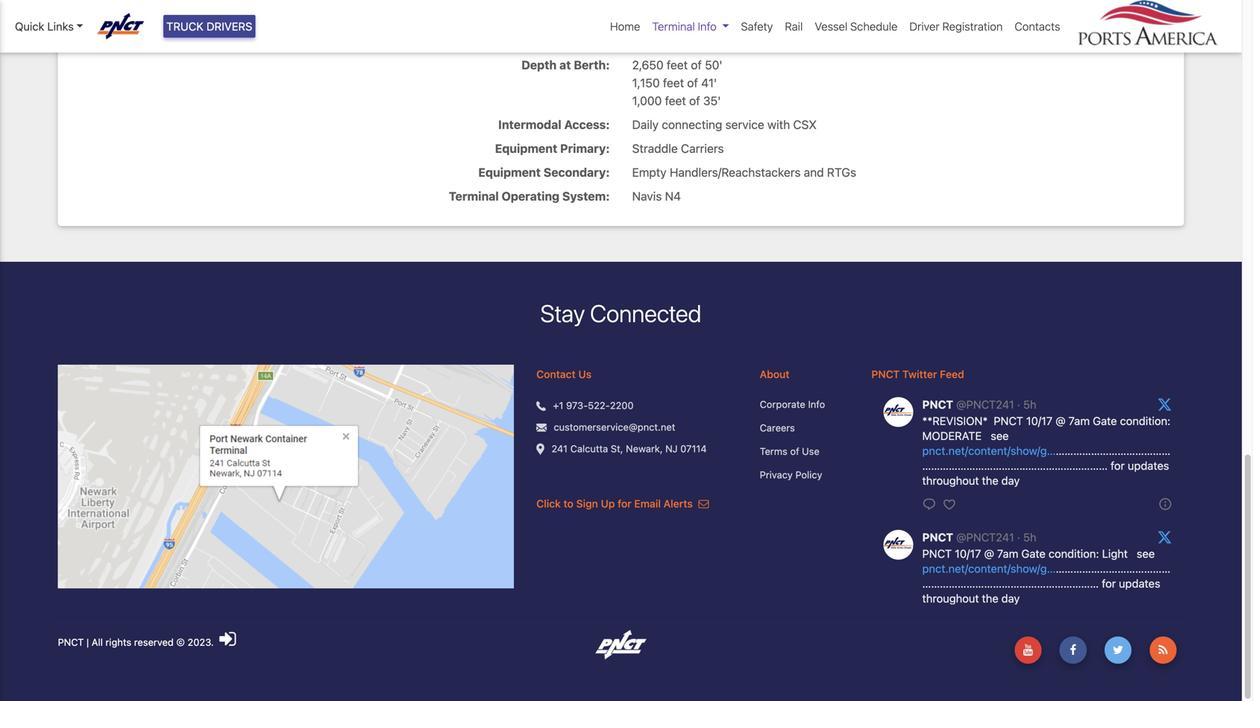 Task type: locate. For each thing, give the bounding box(es) containing it.
twitter
[[903, 368, 938, 381]]

1 vertical spatial info
[[809, 399, 826, 410]]

1 horizontal spatial pnct
[[872, 368, 900, 381]]

terminal
[[525, 10, 575, 24], [653, 20, 695, 33], [449, 189, 499, 203]]

equipment primary:
[[495, 141, 610, 155]]

operating
[[502, 189, 560, 203]]

of left use
[[791, 446, 800, 457]]

terminal operating system:
[[449, 189, 610, 203]]

0 horizontal spatial pnct
[[58, 637, 84, 648]]

pnct left |
[[58, 637, 84, 648]]

feet down acres/110
[[667, 58, 688, 72]]

connecting
[[662, 117, 723, 132]]

equipment up terminal operating system:
[[479, 165, 541, 179]]

secondary:
[[544, 165, 610, 179]]

rail link
[[779, 12, 809, 41]]

corporate info
[[760, 399, 826, 410]]

info up careers link in the right bottom of the page
[[809, 399, 826, 410]]

stay
[[541, 299, 585, 327]]

safety link
[[736, 12, 779, 41]]

973-
[[567, 400, 588, 411]]

terminal left the "operating"
[[449, 189, 499, 203]]

berth:
[[574, 58, 610, 72]]

272
[[633, 34, 653, 48]]

terminal info
[[653, 20, 717, 33]]

0 horizontal spatial terminal
[[449, 189, 499, 203]]

272 acres/110 hectares
[[633, 34, 757, 48]]

safety
[[741, 20, 774, 33]]

pnct | all rights reserved © 2023.
[[58, 637, 217, 648]]

terminal left type:
[[525, 10, 575, 24]]

equipment
[[495, 141, 558, 155], [479, 165, 541, 179]]

truck drivers
[[166, 20, 253, 33]]

drivers
[[207, 20, 253, 33]]

empty
[[633, 165, 667, 179]]

careers link
[[760, 421, 850, 436]]

feet right 1,150
[[663, 76, 685, 90]]

quick links
[[15, 20, 74, 33]]

equipment for equipment primary:
[[495, 141, 558, 155]]

0 vertical spatial feet
[[667, 58, 688, 72]]

schedule
[[851, 20, 898, 33]]

about
[[760, 368, 790, 381]]

0 vertical spatial info
[[698, 20, 717, 33]]

us
[[579, 368, 592, 381]]

|
[[87, 637, 89, 648]]

nj
[[666, 443, 678, 455]]

1 vertical spatial pnct
[[58, 637, 84, 648]]

terminal for terminal type:
[[525, 10, 575, 24]]

driver
[[910, 20, 940, 33]]

driver registration link
[[904, 12, 1009, 41]]

calcutta
[[571, 443, 609, 455]]

terms
[[760, 446, 788, 457]]

feet right 1,000
[[665, 93, 687, 108]]

of left 50'
[[691, 58, 702, 72]]

feed
[[940, 368, 965, 381]]

1 vertical spatial equipment
[[479, 165, 541, 179]]

pnct twitter feed
[[872, 368, 965, 381]]

connected
[[591, 299, 702, 327]]

info
[[698, 20, 717, 33], [809, 399, 826, 410]]

feet
[[667, 58, 688, 72], [663, 76, 685, 90], [665, 93, 687, 108]]

contacts link
[[1009, 12, 1067, 41]]

stay connected
[[541, 299, 702, 327]]

0 vertical spatial equipment
[[495, 141, 558, 155]]

terminal up acres/110
[[653, 20, 695, 33]]

equipment down intermodal
[[495, 141, 558, 155]]

+1 973-522-2200
[[553, 400, 634, 411]]

07114
[[681, 443, 707, 455]]

vessel schedule link
[[809, 12, 904, 41]]

241
[[552, 443, 568, 455]]

2 vertical spatial feet
[[665, 93, 687, 108]]

2 horizontal spatial terminal
[[653, 20, 695, 33]]

of
[[691, 58, 702, 72], [688, 76, 699, 90], [690, 93, 701, 108], [791, 446, 800, 457]]

depth at berth:
[[522, 58, 610, 72]]

522-
[[588, 400, 610, 411]]

straddle
[[633, 141, 678, 155]]

intermodal access:
[[499, 117, 610, 132]]

1 horizontal spatial info
[[809, 399, 826, 410]]

1 horizontal spatial terminal
[[525, 10, 575, 24]]

info up 272 acres/110 hectares
[[698, 20, 717, 33]]

info for terminal info
[[698, 20, 717, 33]]

pnct left twitter
[[872, 368, 900, 381]]

terminal for terminal operating system:
[[449, 189, 499, 203]]

intermodal
[[499, 117, 562, 132]]

all
[[92, 637, 103, 648]]

0 vertical spatial pnct
[[872, 368, 900, 381]]

0 horizontal spatial info
[[698, 20, 717, 33]]



Task type: vqa. For each thing, say whether or not it's contained in the screenshot.
middle level
no



Task type: describe. For each thing, give the bounding box(es) containing it.
empty handlers/reachstackers and rtgs
[[633, 165, 857, 179]]

equipment for equipment secondary:
[[479, 165, 541, 179]]

2023.
[[188, 637, 214, 648]]

containerized cargo
[[633, 10, 744, 24]]

2200
[[610, 400, 634, 411]]

straddle carriers
[[633, 141, 724, 155]]

and
[[804, 165, 825, 179]]

navis n4
[[633, 189, 682, 203]]

truck
[[166, 20, 204, 33]]

csx
[[794, 117, 817, 132]]

home link
[[605, 12, 647, 41]]

50'
[[705, 58, 723, 72]]

daily
[[633, 117, 659, 132]]

hectares
[[710, 34, 757, 48]]

at
[[560, 58, 571, 72]]

st,
[[611, 443, 624, 455]]

of left 41'
[[688, 76, 699, 90]]

home
[[611, 20, 641, 33]]

use
[[803, 446, 820, 457]]

1,000
[[633, 93, 662, 108]]

terms of use
[[760, 446, 820, 457]]

corporate
[[760, 399, 806, 410]]

info for corporate info
[[809, 399, 826, 410]]

35'
[[704, 93, 721, 108]]

click to sign up for email alerts link
[[537, 498, 709, 510]]

terminal for terminal info
[[653, 20, 695, 33]]

truck drivers link
[[163, 15, 256, 38]]

privacy policy link
[[760, 468, 850, 483]]

contact us
[[537, 368, 592, 381]]

registration
[[943, 20, 1003, 33]]

customerservice@pnct.net link
[[554, 420, 676, 435]]

241 calcutta st, newark, nj 07114
[[552, 443, 707, 455]]

up
[[601, 498, 615, 510]]

contact
[[537, 368, 576, 381]]

rights
[[106, 637, 131, 648]]

terminal info link
[[647, 12, 736, 41]]

links
[[47, 20, 74, 33]]

terminal type:
[[525, 10, 610, 24]]

click
[[537, 498, 561, 510]]

+1
[[553, 400, 564, 411]]

1,150
[[633, 76, 660, 90]]

contacts
[[1015, 20, 1061, 33]]

sign
[[577, 498, 599, 510]]

acres/110
[[656, 34, 707, 48]]

pnct for pnct | all rights reserved © 2023.
[[58, 637, 84, 648]]

navis
[[633, 189, 662, 203]]

sign in image
[[220, 630, 236, 649]]

system:
[[563, 189, 610, 203]]

daily connecting service with csx
[[633, 117, 817, 132]]

policy
[[796, 470, 823, 481]]

containerized
[[633, 10, 708, 24]]

access:
[[565, 117, 610, 132]]

to
[[564, 498, 574, 510]]

alerts
[[664, 498, 693, 510]]

carriers
[[681, 141, 724, 155]]

cargo
[[711, 10, 744, 24]]

241 calcutta st, newark, nj 07114 link
[[552, 442, 707, 457]]

newark,
[[626, 443, 663, 455]]

depth
[[522, 58, 557, 72]]

primary:
[[561, 141, 610, 155]]

©
[[176, 637, 185, 648]]

rtgs
[[828, 165, 857, 179]]

2,650 feet of 50' 1,150 feet of 41' 1,000 feet of 35'
[[633, 58, 723, 108]]

equipment secondary:
[[479, 165, 610, 179]]

corporate info link
[[760, 398, 850, 412]]

1 vertical spatial feet
[[663, 76, 685, 90]]

pnct for pnct twitter feed
[[872, 368, 900, 381]]

rail
[[785, 20, 803, 33]]

2,650
[[633, 58, 664, 72]]

with
[[768, 117, 791, 132]]

customerservice@pnct.net
[[554, 422, 676, 433]]

privacy
[[760, 470, 793, 481]]

email
[[635, 498, 661, 510]]

envelope o image
[[699, 499, 709, 510]]

terms of use link
[[760, 445, 850, 459]]

handlers/reachstackers
[[670, 165, 801, 179]]

quick
[[15, 20, 44, 33]]

type:
[[578, 10, 610, 24]]

of left '35''
[[690, 93, 701, 108]]

+1 973-522-2200 link
[[553, 399, 634, 413]]

for
[[618, 498, 632, 510]]

vessel schedule
[[815, 20, 898, 33]]

n4
[[665, 189, 682, 203]]



